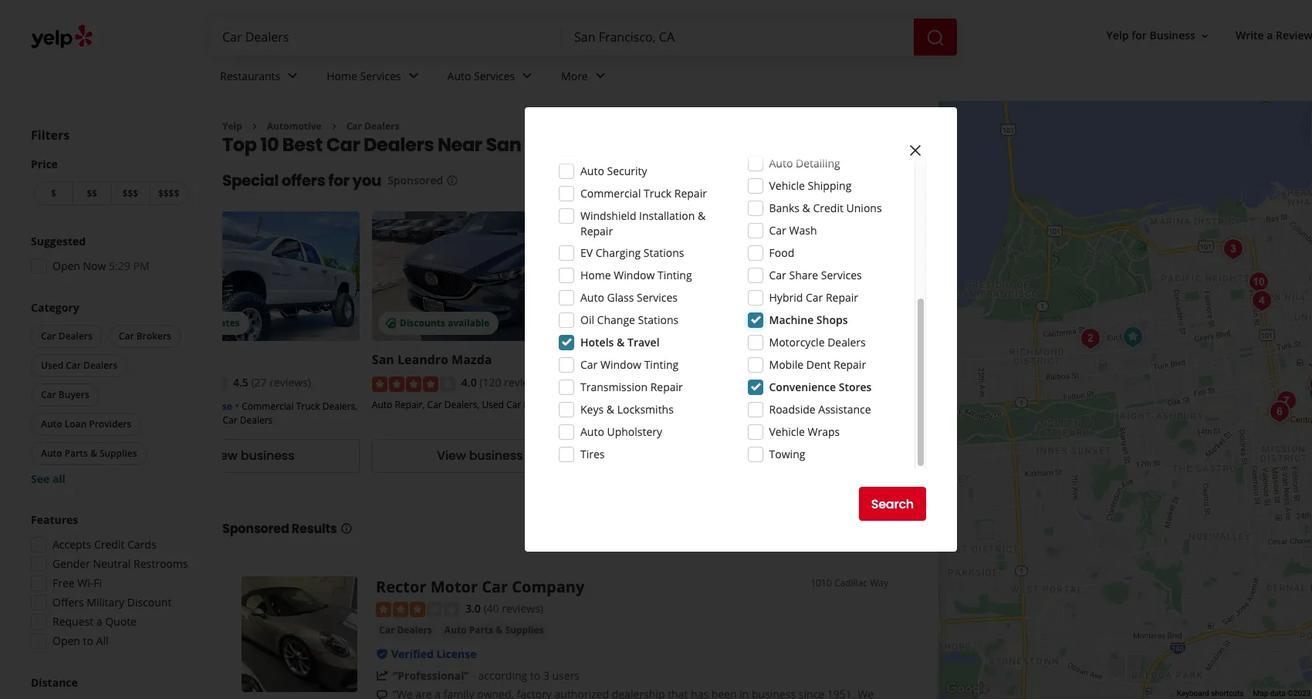 Task type: describe. For each thing, give the bounding box(es) containing it.
auto down francisco, on the top
[[581, 164, 605, 178]]

vehicle for vehicle shipping
[[770, 178, 805, 193]]

vehicle wraps
[[770, 425, 840, 439]]

"professional" - according to 3 users
[[393, 669, 580, 684]]

used car dealers button
[[31, 354, 127, 378]]

hybrid
[[770, 290, 803, 305]]

group containing category
[[28, 300, 192, 487]]

4 star rating image
[[372, 377, 456, 392]]

rector
[[376, 577, 427, 598]]

16 chevron right v2 image for car dealers
[[328, 120, 340, 133]]

1 estimates from the left
[[194, 317, 240, 330]]

supplies for right the auto parts & supplies button
[[505, 624, 544, 637]]

motorcycle
[[770, 335, 825, 350]]

1 horizontal spatial car dealers button
[[376, 623, 435, 639]]

3.0 (40 reviews)
[[466, 601, 544, 616]]

1 free estimates from the left
[[171, 317, 240, 330]]

& up aamco
[[617, 335, 625, 350]]

auto repair, smog check stations
[[829, 400, 1036, 427]]

auto inside "business categories" element
[[448, 68, 471, 83]]

0 horizontal spatial dealers,
[[185, 414, 220, 427]]

windshield
[[581, 209, 637, 223]]

car up 16 verified v2 icon on the bottom of page
[[379, 624, 395, 637]]

1 horizontal spatial auto parts & supplies button
[[442, 623, 547, 639]]

auto services
[[448, 68, 515, 83]]

dealers inside button
[[83, 359, 117, 372]]

locksmiths
[[618, 402, 674, 417]]

keyboard
[[1178, 690, 1210, 698]]

car right providers
[[168, 414, 183, 427]]

california
[[624, 132, 716, 158]]

verified for verified license button corresponding to 16 verified v2 icon on the bottom of page
[[392, 647, 434, 662]]

4.0 (120 reviews)
[[462, 376, 546, 390]]

car left buyers
[[41, 388, 56, 402]]

auto down '3.0'
[[445, 624, 467, 637]]

transmission repair
[[581, 380, 683, 395]]

transmissions
[[650, 352, 739, 369]]

16 free estimates v2 image
[[841, 318, 854, 330]]

write a review
[[1236, 28, 1313, 43]]

parts for the leftmost the auto parts & supplies button
[[65, 447, 88, 460]]

16 verified v2 image
[[376, 649, 388, 661]]

discounts available
[[400, 317, 490, 330]]

oil inside search dialog
[[581, 313, 595, 327]]

detailing
[[796, 156, 841, 171]]

stores
[[839, 380, 872, 395]]

offers military discount
[[53, 595, 172, 610]]

car down category
[[41, 330, 56, 343]]

-
[[472, 669, 476, 684]]

care
[[813, 352, 841, 369]]

car right "best"
[[326, 132, 360, 158]]

truck for dealers,
[[296, 400, 320, 413]]

accepts
[[53, 538, 91, 552]]

0 horizontal spatial license
[[198, 400, 232, 413]]

2 horizontal spatial dealers,
[[445, 398, 480, 411]]

1 vertical spatial car dealers link
[[376, 623, 435, 639]]

map region
[[824, 0, 1313, 700]]

repair inside auto repair, oil change stations, transmission repair
[[601, 411, 628, 425]]

verified for verified license button for 16 verified v2 image
[[844, 400, 881, 413]]

auto upholstery
[[581, 425, 663, 439]]

neutral
[[93, 557, 131, 571]]

repair inside windshield installation & repair
[[581, 224, 613, 239]]

now
[[83, 259, 106, 273]]

used inside button
[[41, 359, 63, 372]]

pm
[[133, 259, 149, 273]]

0 vertical spatial car dealers
[[346, 120, 400, 133]]

travel
[[628, 335, 660, 350]]

3.0
[[466, 601, 481, 616]]

$$$$
[[158, 187, 179, 200]]

(60
[[708, 376, 724, 390]]

battery roadie image
[[1302, 374, 1313, 405]]

keys
[[581, 402, 604, 417]]

auto inside auto repair, smog check stations
[[927, 400, 948, 413]]

1 4.5 star rating image from the left
[[144, 377, 227, 392]]

estimates for aamco
[[651, 317, 697, 330]]

change inside search dialog
[[597, 313, 636, 327]]

free wi-fi
[[53, 576, 102, 591]]

search image
[[927, 28, 945, 47]]

more link
[[549, 56, 622, 100]]

stations for oil change stations
[[638, 313, 679, 327]]

you
[[353, 170, 382, 192]]

repair up locksmiths
[[651, 380, 683, 395]]

0 horizontal spatial san francisco toyota image
[[1075, 323, 1106, 354]]

yelp for business
[[1107, 28, 1196, 43]]

for inside button
[[1132, 28, 1147, 43]]

0 horizontal spatial verified license
[[159, 400, 232, 413]]

0 horizontal spatial car dealers button
[[31, 325, 103, 348]]

1010 cadillac way
[[811, 577, 889, 590]]

roadside
[[770, 402, 816, 417]]

search button
[[859, 487, 927, 521]]

banks & credit unions
[[770, 201, 882, 215]]

car up food
[[770, 223, 787, 238]]

car brokers button
[[109, 325, 181, 348]]

open to all
[[53, 634, 109, 649]]

24 chevron down v2 image for auto services
[[518, 67, 537, 85]]

international sport motors image
[[1304, 378, 1313, 409]]

repair up installation
[[675, 186, 707, 201]]

car brokers
[[119, 330, 171, 343]]

clean
[[829, 352, 864, 369]]

unions
[[847, 201, 882, 215]]

oil change stations
[[581, 313, 679, 327]]

0 vertical spatial car dealers link
[[346, 120, 400, 133]]

0 horizontal spatial verified license button
[[159, 398, 232, 413]]

loan
[[65, 418, 87, 431]]

verified for leftmost verified license button
[[159, 400, 195, 413]]

auto detailing
[[770, 156, 841, 171]]

verified license button for 16 verified v2 icon on the bottom of page
[[392, 647, 477, 662]]

0 horizontal spatial san
[[372, 352, 395, 369]]

wraps
[[808, 425, 840, 439]]

car buyers button
[[31, 384, 99, 407]]

previous image
[[852, 172, 871, 190]]

business categories element
[[208, 56, 1313, 100]]

car down the 4.5 in the left of the page
[[223, 414, 238, 427]]

restaurants
[[220, 68, 281, 83]]

aamco transmissions & total car care link
[[601, 352, 841, 369]]

dealers down "4.0 (120 reviews)"
[[524, 398, 557, 411]]

air
[[867, 352, 885, 369]]

& down auto loan providers button
[[90, 447, 97, 460]]

car down "4.0 (120 reviews)"
[[507, 398, 521, 411]]

stations,
[[705, 398, 742, 411]]

reviews) for 3.0 (40 reviews)
[[502, 601, 544, 616]]

16 free estimates v2 image
[[613, 318, 625, 330]]

restaurants link
[[208, 56, 314, 100]]

$$$ button
[[111, 181, 149, 205]]

2 4.5 star rating image from the left
[[829, 377, 912, 392]]

special offers for you
[[222, 170, 382, 192]]

car dealers for the rightmost the car dealers button
[[379, 624, 432, 637]]

best
[[283, 132, 323, 158]]

dealers down home services link
[[365, 120, 400, 133]]

0 horizontal spatial auto parts & supplies button
[[31, 443, 147, 466]]

yelp link
[[222, 120, 242, 133]]

open for open now 5:29 pm
[[53, 259, 80, 273]]

dealers up you
[[364, 132, 434, 158]]

view business for clean air auto repair
[[894, 447, 980, 465]]

car window tinting
[[581, 358, 679, 372]]

auto down keys
[[581, 425, 605, 439]]

view business link for clean air auto repair
[[829, 439, 1045, 473]]

auto parts & supplies for right the auto parts & supplies button
[[445, 624, 544, 637]]

car down hotels
[[581, 358, 598, 372]]

& left total at the right of the page
[[742, 352, 751, 369]]

license for 16 verified v2 icon on the bottom of page
[[437, 647, 477, 662]]

license for 16 verified v2 image
[[883, 400, 918, 413]]

repair up stores
[[834, 358, 867, 372]]

16 verified v2 image
[[829, 400, 841, 412]]

request
[[53, 615, 94, 629]]

©2023
[[1288, 690, 1312, 698]]

royal auto group of san francisco image
[[1265, 397, 1295, 427]]

16 trending v2 image
[[376, 670, 388, 683]]

1 business from the left
[[241, 447, 295, 465]]

dent
[[807, 358, 831, 372]]

repair up shops
[[826, 290, 859, 305]]

food
[[770, 246, 795, 260]]

top 10 best car dealers near san francisco, california
[[222, 132, 716, 158]]

leandro
[[398, 352, 449, 369]]

car down 4 star rating image
[[427, 398, 442, 411]]

car share services
[[770, 268, 862, 283]]

car down food
[[770, 268, 787, 283]]

military
[[87, 595, 124, 610]]

category
[[31, 300, 79, 315]]

map data ©2023 
[[1254, 690, 1313, 698]]

view for san leandro mazda
[[437, 447, 466, 465]]

1 vertical spatial to
[[530, 669, 541, 684]]

$ button
[[34, 181, 72, 205]]

tinting for car window tinting
[[645, 358, 679, 372]]

1 vertical spatial used
[[482, 398, 504, 411]]

dealers down 3 star rating image on the left bottom of the page
[[397, 624, 432, 637]]

view business link for san leandro mazda
[[372, 439, 588, 473]]

aamco
[[601, 352, 647, 369]]

assistance
[[819, 402, 872, 417]]

suggested
[[31, 234, 86, 249]]

oil inside auto repair, oil change stations, transmission repair
[[656, 398, 668, 411]]

keyboard shortcuts button
[[1178, 689, 1245, 700]]

a for quote
[[96, 615, 102, 629]]

dealers inside commercial truck dealers, used car dealers, car dealers
[[240, 414, 273, 427]]

filters
[[31, 127, 70, 144]]

auto left glass
[[581, 290, 605, 305]]

way
[[870, 577, 889, 590]]

3
[[544, 669, 550, 684]]

car inside button
[[119, 330, 134, 343]]

free right the brokers
[[171, 317, 192, 330]]

2 vertical spatial 16 info v2 image
[[340, 523, 353, 535]]



Task type: vqa. For each thing, say whether or not it's contained in the screenshot.
24 ADD PHOTO V2
no



Task type: locate. For each thing, give the bounding box(es) containing it.
0 vertical spatial auto parts & supplies button
[[31, 443, 147, 466]]

commercial inside search dialog
[[581, 186, 641, 201]]

4.5 star rating image
[[144, 377, 227, 392], [829, 377, 912, 392]]

home services link
[[314, 56, 435, 100]]

auto down 'transmission repair'
[[601, 398, 621, 411]]

repair, inside auto repair, smog check stations
[[950, 400, 980, 413]]

2 open from the top
[[53, 634, 80, 649]]

2 24 chevron down v2 image from the left
[[404, 67, 423, 85]]

verified license for 16 verified v2 icon on the bottom of page
[[392, 647, 477, 662]]

shortcuts
[[1212, 690, 1245, 698]]

glass
[[607, 290, 634, 305]]

car dealers down category
[[41, 330, 93, 343]]

truck for repair
[[644, 186, 672, 201]]

san francisco honda image
[[1247, 285, 1278, 316]]

business for aamco transmissions & total car care
[[698, 447, 752, 465]]

24 chevron down v2 image right home services in the top left of the page
[[404, 67, 423, 85]]

"professional"
[[393, 669, 469, 684]]

truck inside search dialog
[[644, 186, 672, 201]]

free up offers
[[53, 576, 75, 591]]

commercial for repair
[[581, 186, 641, 201]]

rector motor car company image
[[242, 577, 358, 693]]

2 vehicle from the top
[[770, 425, 805, 439]]

1 horizontal spatial verified license button
[[392, 647, 477, 662]]

repair,
[[395, 398, 425, 411], [623, 398, 654, 411], [950, 400, 980, 413]]

16 info v2 image for special offers for you
[[447, 175, 459, 187]]

clean air auto repair link
[[829, 352, 961, 369]]

data
[[1271, 690, 1286, 698]]

used right providers
[[144, 414, 166, 427]]

2 horizontal spatial 16 info v2 image
[[896, 141, 908, 154]]

0 horizontal spatial yelp
[[222, 120, 242, 133]]

0 vertical spatial group
[[26, 234, 192, 279]]

view for aamco transmissions & total car care
[[666, 447, 695, 465]]

24 chevron down v2 image inside restaurants link
[[284, 67, 302, 85]]

$$
[[87, 187, 97, 200]]

supplies down 3.0 (40 reviews)
[[505, 624, 544, 637]]

towing
[[770, 447, 806, 462]]

0 vertical spatial sponsored
[[388, 173, 443, 188]]

estimates for clean
[[879, 317, 925, 330]]

user actions element
[[1095, 22, 1313, 53]]

to left 3
[[530, 669, 541, 684]]

business for san leandro mazda
[[469, 447, 523, 465]]

estimates up the travel
[[651, 317, 697, 330]]

window down ev charging stations
[[614, 268, 655, 283]]

0 horizontal spatial estimates
[[194, 317, 240, 330]]

yelp for yelp link
[[222, 120, 242, 133]]

car buyers
[[41, 388, 89, 402]]

1 horizontal spatial parts
[[469, 624, 494, 637]]

2 horizontal spatial license
[[883, 400, 918, 413]]

view business link for aamco transmissions & total car care
[[601, 439, 817, 473]]

& right banks
[[803, 201, 811, 215]]

auto loan providers
[[41, 418, 132, 431]]

sponsored for sponsored
[[388, 173, 443, 188]]

16 info v2 image for top 10 best car dealers near san francisco, california
[[896, 141, 908, 154]]

1 horizontal spatial credit
[[814, 201, 844, 215]]

1 horizontal spatial supplies
[[505, 624, 544, 637]]

discounts available link
[[372, 212, 588, 342]]

credit
[[814, 201, 844, 215], [94, 538, 125, 552]]

used down the (120
[[482, 398, 504, 411]]

0 horizontal spatial 16 chevron right v2 image
[[249, 120, 261, 133]]

2 free estimates from the left
[[628, 317, 697, 330]]

0 horizontal spatial commercial
[[242, 400, 294, 413]]

24 chevron down v2 image for more
[[591, 67, 610, 85]]

1 horizontal spatial auto parts & supplies
[[445, 624, 544, 637]]

credit inside search dialog
[[814, 201, 844, 215]]

truck inside commercial truck dealers, used car dealers, car dealers
[[296, 400, 320, 413]]

0 vertical spatial for
[[1132, 28, 1147, 43]]

0 vertical spatial 16 info v2 image
[[896, 141, 908, 154]]

for left you
[[328, 170, 350, 192]]

1 horizontal spatial yelp
[[1107, 28, 1130, 43]]

all
[[52, 472, 66, 487]]

map
[[1254, 690, 1269, 698]]

(40
[[484, 601, 499, 616]]

dealers inside search dialog
[[828, 335, 866, 350]]

16 chevron right v2 image right "best"
[[328, 120, 340, 133]]

car down home services in the top left of the page
[[346, 120, 362, 133]]

0 horizontal spatial to
[[83, 634, 93, 649]]

restrooms
[[134, 557, 188, 571]]

1 vertical spatial vehicle
[[770, 425, 805, 439]]

16 speech v2 image
[[376, 690, 388, 700]]

None search field
[[210, 19, 961, 56]]

16 info v2 image
[[896, 141, 908, 154], [447, 175, 459, 187], [340, 523, 353, 535]]

transmission inside search dialog
[[581, 380, 648, 395]]

0 horizontal spatial auto parts & supplies
[[41, 447, 137, 460]]

4 view business from the left
[[894, 447, 980, 465]]

1 free estimates link from the left
[[144, 212, 360, 342]]

parts down loan
[[65, 447, 88, 460]]

view down auto repair, oil change stations, transmission repair at the bottom of page
[[666, 447, 695, 465]]

car dealers
[[346, 120, 400, 133], [41, 330, 93, 343], [379, 624, 432, 637]]

mobile
[[770, 358, 804, 372]]

car up buyers
[[66, 359, 81, 372]]

3 view business from the left
[[666, 447, 752, 465]]

windshield installation & repair
[[581, 209, 706, 239]]

stations inside auto repair, smog check stations
[[829, 414, 864, 427]]

0 horizontal spatial parts
[[65, 447, 88, 460]]

hybrid car repair
[[770, 290, 859, 305]]

2 horizontal spatial free estimates link
[[829, 212, 1045, 342]]

brokers
[[136, 330, 171, 343]]

2 horizontal spatial repair,
[[950, 400, 980, 413]]

open for open to all
[[53, 634, 80, 649]]

results
[[292, 520, 337, 538]]

$$$
[[122, 187, 138, 200]]

1 vertical spatial group
[[28, 300, 192, 487]]

1 vehicle from the top
[[770, 178, 805, 193]]

wi-
[[77, 576, 94, 591]]

2 16 chevron right v2 image from the left
[[328, 120, 340, 133]]

1 horizontal spatial dealers,
[[323, 400, 358, 413]]

dealers up buyers
[[83, 359, 117, 372]]

auto parts & supplies for the leftmost the auto parts & supplies button
[[41, 447, 137, 460]]

close image
[[907, 141, 925, 160]]

1 vertical spatial truck
[[296, 400, 320, 413]]

dealers up used car dealers
[[59, 330, 93, 343]]

24 chevron down v2 image right the more
[[591, 67, 610, 85]]

2 estimates from the left
[[651, 317, 697, 330]]

1 horizontal spatial 16 info v2 image
[[447, 175, 459, 187]]

1 view business link from the left
[[144, 439, 360, 473]]

mazda
[[452, 352, 492, 369]]

2 business from the left
[[469, 447, 523, 465]]

sponsored for sponsored results
[[222, 520, 289, 538]]

0 horizontal spatial a
[[96, 615, 102, 629]]

window for car
[[601, 358, 642, 372]]

3 free estimates from the left
[[857, 317, 925, 330]]

1 horizontal spatial verified license
[[392, 647, 477, 662]]

& right keys
[[607, 402, 615, 417]]

4.5 star rating image down air
[[829, 377, 912, 392]]

vehicle for vehicle wraps
[[770, 425, 805, 439]]

repair, inside auto repair, oil change stations, transmission repair
[[623, 398, 654, 411]]

3 star rating image
[[376, 603, 460, 618]]

auto parts & supplies
[[41, 447, 137, 460], [445, 624, 544, 637]]

0 horizontal spatial truck
[[296, 400, 320, 413]]

reviews) for 4.5 (27 reviews)
[[270, 376, 311, 390]]

san leandro mazda
[[372, 352, 492, 369]]

a for review
[[1268, 28, 1274, 43]]

2 free estimates link from the left
[[601, 212, 817, 342]]

san right near
[[486, 132, 522, 158]]

parts down '3.0'
[[469, 624, 494, 637]]

stations for ev charging stations
[[644, 246, 685, 260]]

0 vertical spatial san
[[486, 132, 522, 158]]

tinting for home window tinting
[[658, 268, 692, 283]]

commercial for dealers,
[[242, 400, 294, 413]]

24 chevron down v2 image inside more link
[[591, 67, 610, 85]]

discounts
[[400, 317, 446, 330]]

distance
[[31, 676, 78, 690]]

upholstery
[[607, 425, 663, 439]]

verified license for 16 verified v2 image
[[844, 400, 918, 413]]

change left stations,
[[670, 398, 703, 411]]

yelp inside button
[[1107, 28, 1130, 43]]

ion cars image
[[1218, 234, 1249, 265], [1218, 234, 1249, 265]]

sponsored
[[388, 173, 443, 188], [222, 520, 289, 538]]

& down 3.0 (40 reviews)
[[496, 624, 503, 637]]

1 vertical spatial for
[[328, 170, 350, 192]]

view business for san leandro mazda
[[437, 447, 523, 465]]

1 horizontal spatial repair,
[[623, 398, 654, 411]]

1 vertical spatial tinting
[[645, 358, 679, 372]]

0 vertical spatial a
[[1268, 28, 1274, 43]]

1 horizontal spatial change
[[670, 398, 703, 411]]

(120
[[480, 376, 502, 390]]

24 chevron down v2 image
[[284, 67, 302, 85], [404, 67, 423, 85]]

2 view business link from the left
[[372, 439, 588, 473]]

window
[[614, 268, 655, 283], [601, 358, 642, 372]]

0 vertical spatial commercial
[[581, 186, 641, 201]]

repair up auto repair, smog check stations
[[921, 352, 961, 369]]

supplies inside group
[[100, 447, 137, 460]]

24 chevron down v2 image for home services
[[404, 67, 423, 85]]

free estimates for aamco
[[628, 317, 697, 330]]

free estimates up the travel
[[628, 317, 697, 330]]

for
[[1132, 28, 1147, 43], [328, 170, 350, 192]]

free estimates up clean air auto repair link
[[857, 317, 925, 330]]

2 horizontal spatial free estimates
[[857, 317, 925, 330]]

1 horizontal spatial commercial
[[581, 186, 641, 201]]

offers
[[282, 170, 326, 192]]

24 chevron down v2 image for restaurants
[[284, 67, 302, 85]]

vehicle
[[770, 178, 805, 193], [770, 425, 805, 439]]

free right 16 free estimates v2 icon
[[628, 317, 649, 330]]

tinting down ev charging stations
[[658, 268, 692, 283]]

mobile dent repair
[[770, 358, 867, 372]]

free
[[171, 317, 192, 330], [628, 317, 649, 330], [857, 317, 877, 330], [53, 576, 75, 591]]

business
[[241, 447, 295, 465], [469, 447, 523, 465], [698, 447, 752, 465], [926, 447, 980, 465]]

cadillac
[[835, 577, 868, 590]]

group containing suggested
[[26, 234, 192, 279]]

wash
[[790, 223, 817, 238]]

check
[[1010, 400, 1036, 413]]

4 view business link from the left
[[829, 439, 1045, 473]]

repair, down 'transmission repair'
[[623, 398, 654, 411]]

0 vertical spatial auto parts & supplies
[[41, 447, 137, 460]]

roadside assistance
[[770, 402, 872, 417]]

0 horizontal spatial for
[[328, 170, 350, 192]]

business
[[1150, 28, 1196, 43]]

1 vertical spatial auto parts & supplies button
[[442, 623, 547, 639]]

home inside search dialog
[[581, 268, 611, 283]]

1 vertical spatial change
[[670, 398, 703, 411]]

1 horizontal spatial home
[[581, 268, 611, 283]]

& inside windshield installation & repair
[[698, 209, 706, 223]]

repair, down 4 star rating image
[[395, 398, 425, 411]]

charging
[[596, 246, 641, 260]]

dealers up "clean"
[[828, 335, 866, 350]]

group
[[26, 234, 192, 279], [28, 300, 192, 487], [26, 513, 192, 654]]

view down auto repair, smog check stations
[[894, 447, 923, 465]]

verified down stores
[[844, 400, 881, 413]]

free right 16 free estimates v2 image
[[857, 317, 877, 330]]

24 chevron down v2 image
[[518, 67, 537, 85], [591, 67, 610, 85]]

repair, for leandro
[[395, 398, 425, 411]]

available
[[448, 317, 490, 330]]

keys & locksmiths
[[581, 402, 674, 417]]

used inside commercial truck dealers, used car dealers, car dealers
[[144, 414, 166, 427]]

auto repair, oil change stations, transmission repair
[[601, 398, 802, 425]]

1 view from the left
[[209, 447, 238, 465]]

used car dealers
[[41, 359, 117, 372]]

share
[[790, 268, 819, 283]]

1 vertical spatial supplies
[[505, 624, 544, 637]]

3 estimates from the left
[[879, 317, 925, 330]]

auto up see all button
[[41, 447, 62, 460]]

to inside group
[[83, 634, 93, 649]]

1 24 chevron down v2 image from the left
[[284, 67, 302, 85]]

yelp left business on the right of page
[[1107, 28, 1130, 43]]

24 chevron down v2 image inside auto services link
[[518, 67, 537, 85]]

yelp for yelp for business
[[1107, 28, 1130, 43]]

machine shops
[[770, 313, 848, 327]]

verified up "professional"
[[392, 647, 434, 662]]

1 vertical spatial credit
[[94, 538, 125, 552]]

view business link down auto repair, oil change stations, transmission repair at the bottom of page
[[601, 439, 817, 473]]

3.1 star rating image
[[601, 377, 684, 392]]

car wash
[[770, 223, 817, 238]]

home for home window tinting
[[581, 268, 611, 283]]

5:29
[[109, 259, 130, 273]]

oil down '3.1 star rating' image
[[656, 398, 668, 411]]

stress-free auto care / emerald auto image
[[1118, 322, 1149, 353]]

1 open from the top
[[53, 259, 80, 273]]

2 24 chevron down v2 image from the left
[[591, 67, 610, 85]]

verified license button for 16 verified v2 image
[[844, 398, 918, 413]]

verified down the brokers
[[159, 400, 195, 413]]

1 horizontal spatial san francisco toyota image
[[1244, 267, 1275, 298]]

business for clean air auto repair
[[926, 447, 980, 465]]

car dealers down 3 star rating image on the left bottom of the page
[[379, 624, 432, 637]]

window for home
[[614, 268, 655, 283]]

supplies for the leftmost the auto parts & supplies button
[[100, 447, 137, 460]]

rector motor car company
[[376, 577, 585, 598]]

(27
[[251, 376, 267, 390]]

1 horizontal spatial a
[[1268, 28, 1274, 43]]

1 horizontal spatial 24 chevron down v2 image
[[404, 67, 423, 85]]

san
[[486, 132, 522, 158], [372, 352, 395, 369]]

1 vertical spatial 16 info v2 image
[[447, 175, 459, 187]]

view business for aamco transmissions & total car care
[[666, 447, 752, 465]]

0 horizontal spatial 16 info v2 image
[[340, 523, 353, 535]]

0 horizontal spatial repair,
[[395, 398, 425, 411]]

0 vertical spatial san francisco toyota image
[[1244, 267, 1275, 298]]

san leandro mazda link
[[372, 352, 492, 369]]

auto right air
[[888, 352, 918, 369]]

gender neutral restrooms
[[53, 557, 188, 571]]

repair, left smog
[[950, 400, 980, 413]]

search dialog
[[0, 0, 1313, 700]]

convenience stores
[[770, 380, 872, 395]]

auto inside button
[[41, 418, 62, 431]]

reviews) right (40
[[502, 601, 544, 616]]

parts for right the auto parts & supplies button
[[469, 624, 494, 637]]

window down hotels & travel
[[601, 358, 642, 372]]

1 horizontal spatial transmission
[[745, 398, 802, 411]]

2 horizontal spatial verified license button
[[844, 398, 918, 413]]

2 horizontal spatial used
[[482, 398, 504, 411]]

transmission up keys & locksmiths
[[581, 380, 648, 395]]

a inside group
[[96, 615, 102, 629]]

auto up 'vehicle shipping' on the top right
[[770, 156, 793, 171]]

reviews) for 4.0 (120 reviews)
[[504, 376, 546, 390]]

3 free estimates link from the left
[[829, 212, 1045, 342]]

view down commercial truck dealers, used car dealers, car dealers
[[209, 447, 238, 465]]

commercial inside commercial truck dealers, used car dealers, car dealers
[[242, 400, 294, 413]]

view business down commercial truck dealers, used car dealers, car dealers
[[209, 447, 295, 465]]

accepts credit cards
[[53, 538, 156, 552]]

san francisco toyota image
[[1244, 267, 1275, 298], [1075, 323, 1106, 354]]

1 horizontal spatial to
[[530, 669, 541, 684]]

home for home services
[[327, 68, 357, 83]]

commercial down 4.5 (27 reviews) at the bottom left
[[242, 400, 294, 413]]

24 chevron down v2 image right auto services
[[518, 67, 537, 85]]

4.0
[[462, 376, 477, 390]]

3 view from the left
[[666, 447, 695, 465]]

home inside "business categories" element
[[327, 68, 357, 83]]

transmission inside auto repair, oil change stations, transmission repair
[[745, 398, 802, 411]]

truck down 4.5 (27 reviews) at the bottom left
[[296, 400, 320, 413]]

view down auto repair, car dealers, used car dealers
[[437, 447, 466, 465]]

transmission
[[581, 380, 648, 395], [745, 398, 802, 411]]

1 vertical spatial san
[[372, 352, 395, 369]]

1 horizontal spatial free estimates
[[628, 317, 697, 330]]

view business link down auto repair, smog check stations
[[829, 439, 1045, 473]]

1 vertical spatial oil
[[656, 398, 668, 411]]

car dealers inside group
[[41, 330, 93, 343]]

mazda san francisco image
[[1265, 397, 1295, 427]]

0 vertical spatial stations
[[644, 246, 685, 260]]

features
[[31, 513, 78, 527]]

repair, for transmissions
[[623, 398, 654, 411]]

0 vertical spatial yelp
[[1107, 28, 1130, 43]]

0 horizontal spatial free estimates
[[171, 317, 240, 330]]

auto down 4 star rating image
[[372, 398, 393, 411]]

3 business from the left
[[698, 447, 752, 465]]

1 horizontal spatial estimates
[[651, 317, 697, 330]]

dealers,
[[445, 398, 480, 411], [323, 400, 358, 413], [185, 414, 220, 427]]

view business down auto repair, oil change stations, transmission repair at the bottom of page
[[666, 447, 752, 465]]

24 chevron down v2 image inside home services link
[[404, 67, 423, 85]]

1 vertical spatial car dealers button
[[376, 623, 435, 639]]

stations down 16 verified v2 image
[[829, 414, 864, 427]]

business down auto repair, car dealers, used car dealers
[[469, 447, 523, 465]]

buyside auto image
[[1305, 369, 1313, 400], [1305, 369, 1313, 400]]

estimates up the 4.5 in the left of the page
[[194, 317, 240, 330]]

group containing features
[[26, 513, 192, 654]]

parts inside group
[[65, 447, 88, 460]]

repair up auto upholstery
[[601, 411, 628, 425]]

0 vertical spatial car dealers button
[[31, 325, 103, 348]]

4.5 star rating image left the 4.5 in the left of the page
[[144, 377, 227, 392]]

for left business on the right of page
[[1132, 28, 1147, 43]]

car down motorcycle
[[789, 352, 810, 369]]

1 horizontal spatial 24 chevron down v2 image
[[591, 67, 610, 85]]

view for clean air auto repair
[[894, 447, 923, 465]]

1 16 chevron right v2 image from the left
[[249, 120, 261, 133]]

price group
[[31, 157, 192, 209]]

1 vertical spatial sponsored
[[222, 520, 289, 538]]

16 chevron down v2 image
[[1199, 30, 1212, 42]]

truck up installation
[[644, 186, 672, 201]]

16 chevron right v2 image
[[249, 120, 261, 133], [328, 120, 340, 133]]

stations up the travel
[[638, 313, 679, 327]]

home services
[[327, 68, 401, 83]]

0 horizontal spatial 24 chevron down v2 image
[[518, 67, 537, 85]]

1 horizontal spatial san
[[486, 132, 522, 158]]

2 vertical spatial car dealers
[[379, 624, 432, 637]]

0 horizontal spatial used
[[41, 359, 63, 372]]

free estimates link for clean
[[829, 212, 1045, 342]]

car dealers for the car dealers button to the left
[[41, 330, 93, 343]]

used
[[41, 359, 63, 372], [482, 398, 504, 411], [144, 414, 166, 427]]

1 vertical spatial window
[[601, 358, 642, 372]]

auto inside auto repair, oil change stations, transmission repair
[[601, 398, 621, 411]]

4 view from the left
[[894, 447, 923, 465]]

0 vertical spatial to
[[83, 634, 93, 649]]

commercial
[[581, 186, 641, 201], [242, 400, 294, 413]]

0 horizontal spatial sponsored
[[222, 520, 289, 538]]

0 vertical spatial vehicle
[[770, 178, 805, 193]]

sponsored right you
[[388, 173, 443, 188]]

car dealers link down home services link
[[346, 120, 400, 133]]

business down auto repair, oil change stations, transmission repair at the bottom of page
[[698, 447, 752, 465]]

aamco transmissions & total car care
[[601, 352, 841, 369]]

2 view from the left
[[437, 447, 466, 465]]

verified license button
[[159, 398, 232, 413], [844, 398, 918, 413], [392, 647, 477, 662]]

1 horizontal spatial sponsored
[[388, 173, 443, 188]]

2 view business from the left
[[437, 447, 523, 465]]

supplies down providers
[[100, 447, 137, 460]]

1 horizontal spatial for
[[1132, 28, 1147, 43]]

1 horizontal spatial used
[[144, 414, 166, 427]]

change inside auto repair, oil change stations, transmission repair
[[670, 398, 703, 411]]

shipping
[[808, 178, 852, 193]]

0 vertical spatial supplies
[[100, 447, 137, 460]]

credit inside group
[[94, 538, 125, 552]]

auto parts & supplies button down auto loan providers button
[[31, 443, 147, 466]]

3 view business link from the left
[[601, 439, 817, 473]]

auto up near
[[448, 68, 471, 83]]

all
[[96, 634, 109, 649]]

reviews) right (60
[[727, 376, 768, 390]]

quote
[[105, 615, 137, 629]]

business down auto repair, smog check stations
[[926, 447, 980, 465]]

4 business from the left
[[926, 447, 980, 465]]

1 horizontal spatial free estimates link
[[601, 212, 817, 342]]

auto parts & supplies inside auto parts & supplies link
[[445, 624, 544, 637]]

16 discount available v2 image
[[384, 318, 397, 330]]

discount
[[127, 595, 172, 610]]

1 vertical spatial san francisco toyota image
[[1075, 323, 1106, 354]]

car down car share services
[[806, 290, 823, 305]]

a up the all
[[96, 615, 102, 629]]

1 vertical spatial a
[[96, 615, 102, 629]]

16 chevron right v2 image for automotive
[[249, 120, 261, 133]]

1 view business from the left
[[209, 447, 295, 465]]

auto repair, car dealers, used car dealers
[[372, 398, 557, 411]]

gender
[[53, 557, 90, 571]]

0 horizontal spatial verified
[[159, 400, 195, 413]]

2 vertical spatial used
[[144, 414, 166, 427]]

san down 16 discount available v2 icon on the top left of page
[[372, 352, 395, 369]]

bmw of san francisco image
[[1272, 386, 1302, 417]]

car up (40
[[482, 577, 508, 598]]

24 chevron down v2 image right restaurants at the left top
[[284, 67, 302, 85]]

0 horizontal spatial supplies
[[100, 447, 137, 460]]

2 horizontal spatial verified
[[844, 400, 881, 413]]

0 vertical spatial transmission
[[581, 380, 648, 395]]

0 vertical spatial truck
[[644, 186, 672, 201]]

a right the write
[[1268, 28, 1274, 43]]

free estimates link for aamco
[[601, 212, 817, 342]]

google image
[[943, 680, 994, 700]]

0 horizontal spatial home
[[327, 68, 357, 83]]

rector motor car company link
[[376, 577, 585, 598]]

1 24 chevron down v2 image from the left
[[518, 67, 537, 85]]

free estimates for clean
[[857, 317, 925, 330]]

tinting
[[658, 268, 692, 283], [645, 358, 679, 372]]

vehicle up banks
[[770, 178, 805, 193]]



